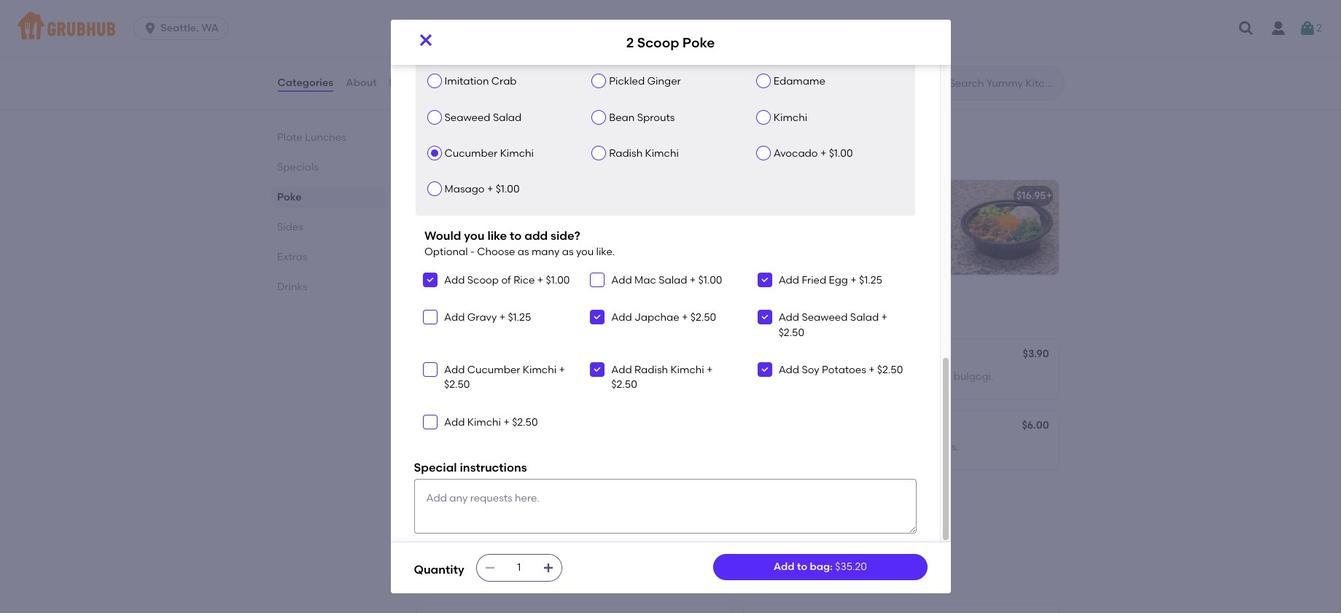 Task type: describe. For each thing, give the bounding box(es) containing it.
2 inside button
[[1317, 22, 1323, 34]]

required
[[429, 47, 473, 59]]

$1.00 up add japchae + $2.50
[[699, 274, 723, 287]]

about
[[346, 76, 377, 89]]

imitation
[[445, 75, 489, 88]]

svg image for add gravy
[[426, 313, 435, 322]]

0 vertical spatial choose
[[429, 30, 473, 44]]

egg
[[829, 274, 849, 287]]

pieces.
[[761, 370, 796, 383]]

$2.50 for add radish kimchi + $2.50
[[612, 379, 638, 391]]

veggie
[[880, 442, 913, 454]]

poke down "specials"
[[277, 191, 301, 204]]

add mac salad + $1.00
[[612, 274, 723, 287]]

dumplings
[[826, 370, 878, 383]]

$16.95
[[1017, 190, 1047, 202]]

$1.00 up scoops on the top left of page
[[496, 183, 520, 196]]

svg image for add cucumber kimchi
[[426, 366, 435, 374]]

bulgogi.
[[954, 370, 994, 383]]

0 vertical spatial salad
[[493, 111, 522, 124]]

1 as from the left
[[518, 246, 529, 258]]

0 horizontal spatial $1.25
[[508, 312, 531, 324]]

reviews
[[389, 76, 430, 89]]

gyoza
[[426, 492, 457, 505]]

salad for add mac salad
[[659, 274, 688, 287]]

$1.00 right avocado
[[829, 147, 853, 160]]

with inside 'comes with 1 scoop of poke of your choice.'
[[790, 211, 811, 223]]

sides
[[434, 151, 455, 161]]

- inside choose a third topping required - choose 1.
[[476, 47, 480, 59]]

seattle, wa
[[161, 22, 219, 34]]

spam musubi
[[426, 350, 493, 362]]

bag:
[[810, 561, 833, 573]]

lunches
[[305, 131, 346, 144]]

quantity
[[414, 564, 465, 577]]

grilled
[[426, 370, 458, 383]]

add inside the poke add sides for an additional charge.
[[414, 151, 432, 161]]

kimchi up avocado
[[774, 111, 808, 124]]

choose inside would you like to add side? optional - choose as many as you like.
[[477, 246, 515, 258]]

in
[[625, 370, 634, 383]]

svg image for seattle, wa
[[143, 21, 158, 36]]

1 vertical spatial 2 scoop poke
[[426, 190, 493, 202]]

$2.50 for add cucumber kimchi + $2.50
[[444, 379, 470, 391]]

comes for comes with 1 scoop of poke of your choice.
[[753, 211, 788, 223]]

svg image for add soy potatoes
[[761, 366, 770, 374]]

la
[[762, 56, 772, 69]]

pork
[[833, 442, 855, 454]]

choice
[[521, 56, 554, 69]]

kimchi up instructions
[[467, 416, 501, 429]]

filled
[[880, 370, 904, 383]]

kimchi inside add radish kimchi + $2.50
[[671, 364, 705, 377]]

svg image for add seaweed salad
[[761, 313, 770, 322]]

potatoes
[[822, 364, 867, 377]]

2 pieces of fried pork and veggie egg rolls.
[[753, 442, 959, 454]]

onions.
[[448, 71, 483, 84]]

2 button
[[1300, 15, 1323, 42]]

add for add seaweed salad
[[779, 312, 800, 324]]

1 horizontal spatial $1.25
[[860, 274, 883, 287]]

like.
[[597, 246, 615, 258]]

ginger
[[648, 75, 681, 88]]

svg image for add scoop of rice + $1.00
[[426, 276, 435, 285]]

add kimchi + $2.50
[[444, 416, 538, 429]]

1 horizontal spatial rice
[[514, 274, 535, 287]]

poke for scoops
[[545, 211, 569, 223]]

svg image for add radish kimchi + $2.50
[[593, 366, 602, 374]]

1
[[814, 211, 817, 223]]

for
[[457, 151, 469, 161]]

radish kimchi
[[609, 147, 679, 160]]

your for comes with 1 scoop of poke of your choice.
[[904, 211, 925, 223]]

mac
[[635, 274, 657, 287]]

bean
[[609, 111, 635, 124]]

beef
[[929, 370, 952, 383]]

scoop up 'gravy'
[[467, 274, 499, 287]]

masago + $1.00
[[445, 183, 520, 196]]

to inside would you like to add side? optional - choose as many as you like.
[[510, 229, 522, 243]]

0 vertical spatial and
[[607, 56, 627, 69]]

wrapped
[[578, 370, 622, 383]]

your for comes with 2 scoops of poke of your choice.
[[584, 211, 605, 223]]

svg image inside main navigation navigation
[[1238, 20, 1256, 37]]

add for add mac salad
[[612, 274, 632, 287]]

$2.50 for add seaweed salad + $2.50
[[779, 327, 805, 339]]

add for add scoop of rice
[[444, 274, 465, 287]]

an
[[471, 151, 482, 161]]

would you like to add side? optional - choose as many as you like.
[[425, 229, 615, 258]]

1 vertical spatial rice
[[557, 370, 575, 383]]

svg image for 2
[[1300, 20, 1317, 37]]

comes with 2 scoops of poke of your choice.
[[426, 211, 605, 238]]

japchae
[[635, 312, 680, 324]]

seaweed salad
[[445, 111, 522, 124]]

musubi
[[458, 350, 493, 362]]

with inside fried rice with your choice of protein and peas, carrots, and onions.
[[474, 56, 495, 69]]

+ inside add radish kimchi + $2.50
[[707, 364, 713, 377]]

fried left third
[[460, 36, 485, 48]]

mandu
[[793, 350, 828, 362]]

spam
[[426, 350, 455, 362]]

add cucumber kimchi + $2.50
[[444, 364, 565, 391]]

choose a third topping required - choose 1.
[[429, 30, 562, 59]]

svg image for 2 scoop poke
[[417, 31, 435, 49]]

add scoop of rice + $1.00
[[444, 274, 570, 287]]

side scoop poke
[[426, 421, 509, 433]]

$12.00
[[1019, 34, 1050, 47]]

scoop
[[820, 211, 850, 223]]

crab
[[492, 75, 517, 88]]

main navigation navigation
[[0, 0, 1342, 57]]

grilled spam on seasoned rice wrapped in nori.
[[426, 370, 657, 383]]

0 vertical spatial 2 scoop poke
[[627, 34, 715, 51]]

add
[[525, 229, 548, 243]]

add left bag:
[[774, 561, 795, 573]]

peas,
[[629, 56, 656, 69]]

add for add fried egg
[[779, 274, 800, 287]]

categories
[[278, 76, 334, 89]]

$35.20
[[836, 561, 867, 573]]

1 vertical spatial choose
[[483, 47, 521, 59]]

add gravy + $1.25
[[444, 312, 531, 324]]

charge.
[[530, 151, 562, 161]]

on
[[491, 370, 504, 383]]

protein
[[569, 56, 605, 69]]

scoop up the peas,
[[637, 34, 680, 51]]

pickled
[[609, 75, 645, 88]]

cucumber inside add cucumber kimchi + $2.50
[[467, 364, 521, 377]]

add soy potatoes + $2.50
[[779, 364, 903, 377]]

$2.50 for add soy potatoes + $2.50
[[878, 364, 903, 377]]

instructions
[[460, 461, 527, 475]]

kimchi inside add cucumber kimchi + $2.50
[[523, 364, 557, 377]]

poke inside the poke add sides for an additional charge.
[[414, 131, 452, 149]]

4 pieces. fried dumplings filled with beef bulgogi.
[[753, 370, 994, 383]]

Search Yummy Kitchen search field
[[948, 77, 1060, 90]]

special
[[414, 461, 457, 475]]

$1.00 down many
[[546, 274, 570, 287]]

plate lunches
[[277, 131, 346, 144]]

comes with 1 scoop of poke of your choice.
[[753, 211, 925, 238]]



Task type: locate. For each thing, give the bounding box(es) containing it.
$3.90
[[1023, 348, 1050, 361]]

$2.50 inside add seaweed salad + $2.50
[[779, 327, 805, 339]]

rice inside fried rice with your choice of protein and peas, carrots, and onions.
[[453, 56, 471, 69]]

imitation crab
[[445, 75, 517, 88]]

sprouts
[[637, 111, 675, 124]]

a la carte 6 pieces shrimp tempura with tempura sauce.
[[753, 56, 1029, 69]]

poke down an
[[468, 190, 493, 202]]

kimchi right on
[[523, 364, 557, 377]]

0 horizontal spatial poke
[[545, 211, 569, 223]]

wa
[[202, 22, 219, 34]]

2 scoop poke image
[[623, 180, 732, 275]]

1 horizontal spatial rice
[[557, 370, 575, 383]]

gyoza button
[[417, 483, 732, 541]]

you left like.
[[576, 246, 594, 258]]

1 vertical spatial $1.25
[[508, 312, 531, 324]]

1 horizontal spatial and
[[607, 56, 627, 69]]

poke for scoop
[[865, 211, 889, 223]]

your inside 'comes with 1 scoop of poke of your choice.'
[[904, 211, 925, 223]]

0 horizontal spatial sides
[[277, 221, 303, 233]]

1 horizontal spatial salad
[[659, 274, 688, 287]]

carte
[[774, 56, 801, 69]]

salad inside add seaweed salad + $2.50
[[851, 312, 879, 324]]

1 vertical spatial and
[[426, 71, 445, 84]]

add for add radish kimchi
[[612, 364, 632, 377]]

1 scoop poke image
[[950, 180, 1059, 275]]

as
[[518, 246, 529, 258], [562, 246, 574, 258]]

egg
[[915, 442, 935, 454]]

svg image
[[1300, 20, 1317, 37], [143, 21, 158, 36], [417, 31, 435, 49], [761, 276, 770, 285], [426, 313, 435, 322], [593, 313, 602, 322], [761, 313, 770, 322], [426, 366, 435, 374], [761, 366, 770, 374], [484, 563, 496, 574], [543, 563, 554, 574]]

$1.25 right 'gravy'
[[508, 312, 531, 324]]

$1.25 right egg
[[860, 274, 883, 287]]

scoop down the sides
[[434, 190, 466, 202]]

fried inside fried rice with your choice of protein and peas, carrots, and onions.
[[426, 56, 450, 69]]

1 horizontal spatial pieces
[[811, 56, 844, 69]]

add to bag: $35.20
[[774, 561, 867, 573]]

and
[[607, 56, 627, 69], [426, 71, 445, 84], [858, 442, 877, 454]]

$6.00
[[1023, 419, 1050, 432]]

0 vertical spatial -
[[476, 47, 480, 59]]

with left the 1
[[790, 211, 811, 223]]

and right pork
[[858, 442, 877, 454]]

comes up 'would'
[[426, 211, 461, 223]]

kimchi down "sprouts"
[[645, 147, 679, 160]]

2 inside "comes with 2 scoops of poke of your choice."
[[487, 211, 492, 223]]

comes for comes with 2 scoops of poke of your choice.
[[426, 211, 461, 223]]

choice. inside "comes with 2 scoops of poke of your choice."
[[426, 225, 462, 238]]

0 vertical spatial sides
[[277, 221, 303, 233]]

1 horizontal spatial you
[[576, 246, 594, 258]]

1 vertical spatial -
[[471, 246, 475, 258]]

fried
[[460, 36, 485, 48], [426, 56, 450, 69], [802, 274, 827, 287], [798, 370, 823, 383]]

choose down third
[[483, 47, 521, 59]]

choice. for comes with 2 scoops of poke of your choice.
[[426, 225, 462, 238]]

rolls.
[[937, 442, 959, 454]]

add left 'gravy'
[[444, 312, 465, 324]]

poke right scoop
[[865, 211, 889, 223]]

poke up side?
[[545, 211, 569, 223]]

svg image down optional
[[426, 276, 435, 285]]

0 vertical spatial to
[[510, 229, 522, 243]]

add left egg
[[779, 274, 800, 287]]

reviews button
[[389, 57, 431, 109]]

categories button
[[277, 57, 334, 109]]

Special instructions text field
[[414, 480, 917, 534]]

1 vertical spatial sides
[[414, 306, 456, 324]]

choose down like
[[477, 246, 515, 258]]

add inside add radish kimchi + $2.50
[[612, 364, 632, 377]]

2 horizontal spatial your
[[904, 211, 925, 223]]

1 horizontal spatial extras
[[414, 571, 462, 590]]

salad up the poke add sides for an additional charge.
[[493, 111, 522, 124]]

scoops
[[495, 211, 530, 223]]

add radish kimchi + $2.50
[[612, 364, 713, 391]]

1 horizontal spatial choice.
[[753, 225, 789, 238]]

choose up required
[[429, 30, 473, 44]]

6
[[803, 56, 809, 69]]

add left "mac"
[[612, 274, 632, 287]]

tempura up search yummy kitchen search field
[[951, 56, 994, 69]]

0 horizontal spatial seaweed
[[445, 111, 491, 124]]

third
[[486, 30, 513, 44]]

seaweed inside add seaweed salad + $2.50
[[802, 312, 848, 324]]

0 vertical spatial cucumber
[[445, 147, 498, 160]]

svg image down like.
[[593, 276, 602, 285]]

1 horizontal spatial poke
[[865, 211, 889, 223]]

- down a
[[476, 47, 480, 59]]

comes inside "comes with 2 scoops of poke of your choice."
[[426, 211, 461, 223]]

pieces right 6
[[811, 56, 844, 69]]

add inside add seaweed salad + $2.50
[[779, 312, 800, 324]]

add down grilled
[[444, 416, 465, 429]]

add fried egg + $1.25
[[779, 274, 883, 287]]

1 poke from the left
[[545, 211, 569, 223]]

0 horizontal spatial rice
[[453, 56, 471, 69]]

and up pickled
[[607, 56, 627, 69]]

add down spam musubi
[[444, 364, 465, 377]]

with inside "comes with 2 scoops of poke of your choice."
[[463, 211, 484, 223]]

gravy
[[467, 312, 497, 324]]

fried down mandu at bottom
[[798, 370, 823, 383]]

sides up drinks
[[277, 221, 303, 233]]

0 vertical spatial rice
[[487, 36, 509, 48]]

add up bulgogi mandu
[[779, 312, 800, 324]]

salad right "mac"
[[659, 274, 688, 287]]

poke up the carrots,
[[683, 34, 715, 51]]

0 vertical spatial you
[[464, 229, 485, 243]]

rice left wrapped
[[557, 370, 575, 383]]

2 as from the left
[[562, 246, 574, 258]]

1 horizontal spatial your
[[584, 211, 605, 223]]

- right optional
[[471, 246, 475, 258]]

2 vertical spatial salad
[[851, 312, 879, 324]]

0 horizontal spatial choice.
[[426, 225, 462, 238]]

add inside add cucumber kimchi + $2.50
[[444, 364, 465, 377]]

of inside fried rice with your choice of protein and peas, carrots, and onions.
[[557, 56, 567, 69]]

add left japchae
[[612, 312, 632, 324]]

0 horizontal spatial and
[[426, 71, 445, 84]]

0 vertical spatial pieces
[[811, 56, 844, 69]]

kimchi
[[774, 111, 808, 124], [500, 147, 534, 160], [645, 147, 679, 160], [523, 364, 557, 377], [671, 364, 705, 377], [467, 416, 501, 429]]

svg image inside 2 button
[[1300, 20, 1317, 37]]

topping
[[516, 30, 562, 44]]

you
[[464, 229, 485, 243], [576, 246, 594, 258]]

poke up instructions
[[484, 421, 509, 433]]

poke up the sides
[[414, 131, 452, 149]]

2 vertical spatial choose
[[477, 246, 515, 258]]

rice right a
[[487, 36, 509, 48]]

korean fried chicken special image
[[950, 0, 1059, 14]]

with down masago + $1.00
[[463, 211, 484, 223]]

2 poke from the left
[[865, 211, 889, 223]]

+ inside add seaweed salad + $2.50
[[882, 312, 888, 324]]

0 horizontal spatial tempura
[[883, 56, 926, 69]]

1 vertical spatial pieces
[[761, 442, 793, 454]]

1 horizontal spatial as
[[562, 246, 574, 258]]

fried rice with your choice of protein and peas, carrots, and onions.
[[426, 56, 696, 84]]

0 horizontal spatial pieces
[[761, 442, 793, 454]]

cucumber
[[445, 147, 498, 160], [467, 364, 521, 377]]

add for add cucumber kimchi
[[444, 364, 465, 377]]

scoop right side
[[450, 421, 482, 433]]

Input item quantity number field
[[503, 555, 535, 582]]

0 horizontal spatial comes
[[426, 211, 461, 223]]

svg image left 2 button at the right of the page
[[1238, 20, 1256, 37]]

0 horizontal spatial you
[[464, 229, 485, 243]]

1 horizontal spatial comes
[[753, 211, 788, 223]]

2 choice. from the left
[[753, 225, 789, 238]]

0 horizontal spatial -
[[471, 246, 475, 258]]

soy
[[802, 364, 820, 377]]

0 horizontal spatial 2 scoop poke
[[426, 190, 493, 202]]

seaweed up the poke add sides for an additional charge.
[[445, 111, 491, 124]]

comes left the 1
[[753, 211, 788, 223]]

svg image for add fried egg
[[761, 276, 770, 285]]

to left bag:
[[797, 561, 808, 573]]

sides up spam
[[414, 306, 456, 324]]

salad for add seaweed salad
[[851, 312, 879, 324]]

poke
[[683, 34, 715, 51], [414, 131, 452, 149], [468, 190, 493, 202], [277, 191, 301, 204], [484, 421, 509, 433]]

seattle,
[[161, 22, 199, 34]]

add left the sides
[[414, 151, 432, 161]]

spam
[[461, 370, 489, 383]]

tempura right shrimp
[[883, 56, 926, 69]]

2 horizontal spatial and
[[858, 442, 877, 454]]

choice. inside 'comes with 1 scoop of poke of your choice.'
[[753, 225, 789, 238]]

as down 'add'
[[518, 246, 529, 258]]

$2.50 inside add cucumber kimchi + $2.50
[[444, 379, 470, 391]]

poke inside 'comes with 1 scoop of poke of your choice.'
[[865, 211, 889, 223]]

1 vertical spatial rice
[[514, 274, 535, 287]]

house
[[426, 36, 457, 48]]

pieces left the fried
[[761, 442, 793, 454]]

radish down bean at the left top of page
[[609, 147, 643, 160]]

special instructions
[[414, 461, 527, 475]]

add for add soy potatoes
[[779, 364, 800, 377]]

with left beef at bottom right
[[906, 370, 927, 383]]

add for add gravy
[[444, 312, 465, 324]]

and down required
[[426, 71, 445, 84]]

search icon image
[[926, 74, 944, 92]]

svg image inside "seattle, wa" button
[[143, 21, 158, 36]]

1 vertical spatial extras
[[414, 571, 462, 590]]

1 vertical spatial to
[[797, 561, 808, 573]]

add down bulgogi mandu
[[779, 364, 800, 377]]

1 horizontal spatial -
[[476, 47, 480, 59]]

to
[[510, 229, 522, 243], [797, 561, 808, 573]]

1 choice. from the left
[[426, 225, 462, 238]]

0 horizontal spatial extras
[[277, 251, 307, 263]]

poke inside button
[[484, 421, 509, 433]]

specials
[[277, 161, 318, 174]]

rice
[[487, 36, 509, 48], [514, 274, 535, 287]]

add left the nori.
[[612, 364, 632, 377]]

1 horizontal spatial 2 scoop poke
[[627, 34, 715, 51]]

1 tempura from the left
[[883, 56, 926, 69]]

1 vertical spatial salad
[[659, 274, 688, 287]]

rice down many
[[514, 274, 535, 287]]

1 horizontal spatial sides
[[414, 306, 456, 324]]

svg image for add kimchi + $2.50
[[426, 418, 435, 427]]

you left like
[[464, 229, 485, 243]]

1.
[[523, 47, 529, 59]]

your inside "comes with 2 scoops of poke of your choice."
[[584, 211, 605, 223]]

kimchi right the nori.
[[671, 364, 705, 377]]

0 vertical spatial $1.25
[[860, 274, 883, 287]]

add for add kimchi
[[444, 416, 465, 429]]

$15.50
[[688, 34, 719, 47]]

$16.95 +
[[1017, 190, 1053, 202]]

seaweed down the add fried egg + $1.25
[[802, 312, 848, 324]]

1 comes from the left
[[426, 211, 461, 223]]

fried left egg
[[802, 274, 827, 287]]

svg image
[[1238, 20, 1256, 37], [426, 276, 435, 285], [593, 276, 602, 285], [593, 366, 602, 374], [426, 418, 435, 427]]

cucumber kimchi
[[445, 147, 534, 160]]

scoop inside side scoop poke button
[[450, 421, 482, 433]]

as down side?
[[562, 246, 574, 258]]

2 comes from the left
[[753, 211, 788, 223]]

avocado
[[774, 147, 818, 160]]

2 horizontal spatial salad
[[851, 312, 879, 324]]

svg image up the special at bottom
[[426, 418, 435, 427]]

bean sprouts
[[609, 111, 675, 124]]

$1.00
[[829, 147, 853, 160], [496, 183, 520, 196], [546, 274, 570, 287], [699, 274, 723, 287]]

1 horizontal spatial to
[[797, 561, 808, 573]]

would
[[425, 229, 461, 243]]

plate
[[277, 131, 302, 144]]

0 horizontal spatial rice
[[487, 36, 509, 48]]

comes inside 'comes with 1 scoop of poke of your choice.'
[[753, 211, 788, 223]]

$1.25
[[860, 274, 883, 287], [508, 312, 531, 324]]

a
[[475, 30, 483, 44]]

0 vertical spatial extras
[[277, 251, 307, 263]]

seattle, wa button
[[134, 17, 234, 40]]

rice up onions.
[[453, 56, 471, 69]]

seaweed
[[445, 111, 491, 124], [802, 312, 848, 324]]

1 horizontal spatial tempura
[[951, 56, 994, 69]]

0 vertical spatial radish
[[609, 147, 643, 160]]

carrots,
[[659, 56, 696, 69]]

0 horizontal spatial your
[[497, 56, 519, 69]]

1 vertical spatial radish
[[635, 364, 668, 377]]

avocado + $1.00
[[774, 147, 853, 160]]

poke add sides for an additional charge.
[[414, 131, 562, 161]]

1 vertical spatial cucumber
[[467, 364, 521, 377]]

+ inside add cucumber kimchi + $2.50
[[559, 364, 565, 377]]

add for add japchae
[[612, 312, 632, 324]]

fried
[[808, 442, 830, 454]]

with up search icon
[[928, 56, 949, 69]]

scoop
[[637, 34, 680, 51], [434, 190, 466, 202], [467, 274, 499, 287], [450, 421, 482, 433]]

pickled ginger
[[609, 75, 681, 88]]

to right like
[[510, 229, 522, 243]]

- inside would you like to add side? optional - choose as many as you like.
[[471, 246, 475, 258]]

radish inside add radish kimchi + $2.50
[[635, 364, 668, 377]]

svg image for add mac salad + $1.00
[[593, 276, 602, 285]]

1 vertical spatial seaweed
[[802, 312, 848, 324]]

2
[[1317, 22, 1323, 34], [627, 34, 634, 51], [426, 190, 432, 202], [487, 211, 492, 223], [753, 442, 758, 454]]

fried down house
[[426, 56, 450, 69]]

additional
[[484, 151, 528, 161]]

choice. for comes with 1 scoop of poke of your choice.
[[753, 225, 789, 238]]

0 vertical spatial rice
[[453, 56, 471, 69]]

rice
[[453, 56, 471, 69], [557, 370, 575, 383]]

svg image left in
[[593, 366, 602, 374]]

kimchi right an
[[500, 147, 534, 160]]

add down optional
[[444, 274, 465, 287]]

0 vertical spatial seaweed
[[445, 111, 491, 124]]

salad down the add fried egg + $1.25
[[851, 312, 879, 324]]

bulgogi
[[753, 350, 791, 362]]

a
[[753, 56, 760, 69]]

2 scoop poke up the carrots,
[[627, 34, 715, 51]]

1 horizontal spatial seaweed
[[802, 312, 848, 324]]

0 horizontal spatial salad
[[493, 111, 522, 124]]

many
[[532, 246, 560, 258]]

2 scoop poke down for
[[426, 190, 493, 202]]

0 horizontal spatial as
[[518, 246, 529, 258]]

2 tempura from the left
[[951, 56, 994, 69]]

$2.50
[[691, 312, 717, 324], [779, 327, 805, 339], [878, 364, 903, 377], [444, 379, 470, 391], [612, 379, 638, 391], [512, 416, 538, 429]]

$2.50 inside add radish kimchi + $2.50
[[612, 379, 638, 391]]

your inside fried rice with your choice of protein and peas, carrots, and onions.
[[497, 56, 519, 69]]

svg image for add japchae
[[593, 313, 602, 322]]

-
[[476, 47, 480, 59], [471, 246, 475, 258]]

add seaweed salad + $2.50
[[779, 312, 888, 339]]

poke inside "comes with 2 scoops of poke of your choice."
[[545, 211, 569, 223]]

radish right in
[[635, 364, 668, 377]]

0 horizontal spatial to
[[510, 229, 522, 243]]

with up 'imitation crab'
[[474, 56, 495, 69]]

1 vertical spatial you
[[576, 246, 594, 258]]

2 vertical spatial and
[[858, 442, 877, 454]]



Task type: vqa. For each thing, say whether or not it's contained in the screenshot.
Items corresponding to Items added
no



